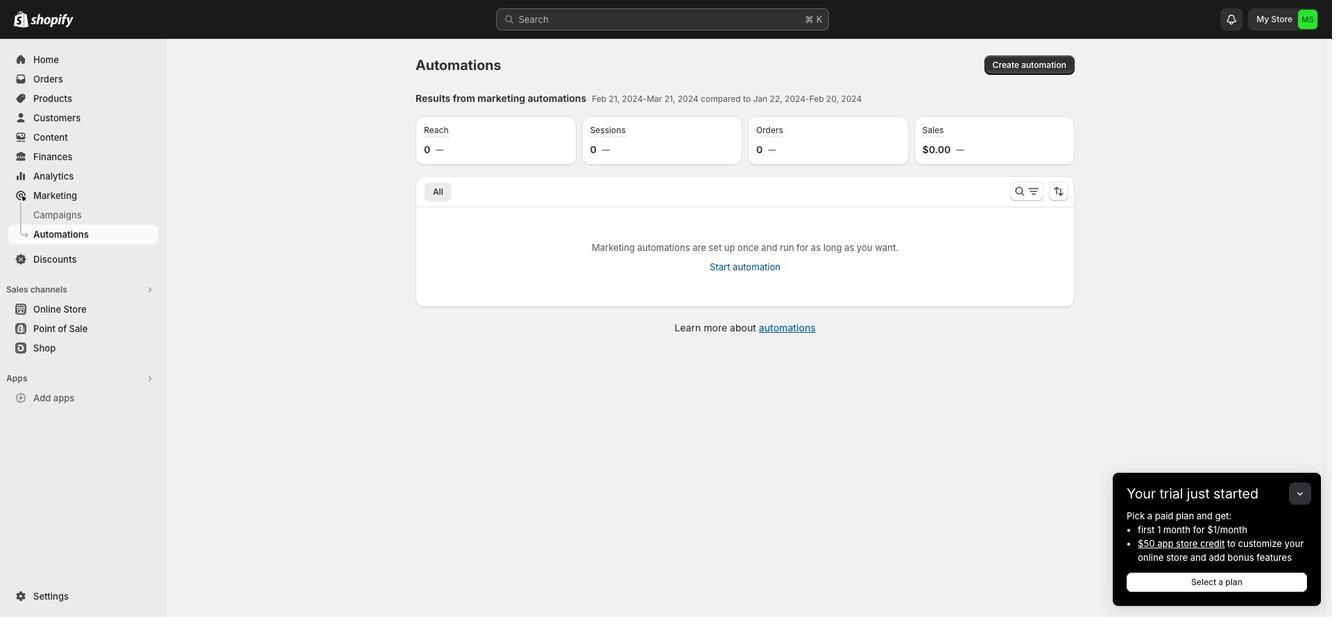 Task type: describe. For each thing, give the bounding box(es) containing it.
shopify image
[[31, 14, 74, 28]]



Task type: vqa. For each thing, say whether or not it's contained in the screenshot.
'Shopify' image
yes



Task type: locate. For each thing, give the bounding box(es) containing it.
shopify image
[[14, 11, 28, 28]]

my store image
[[1298, 10, 1318, 29]]



